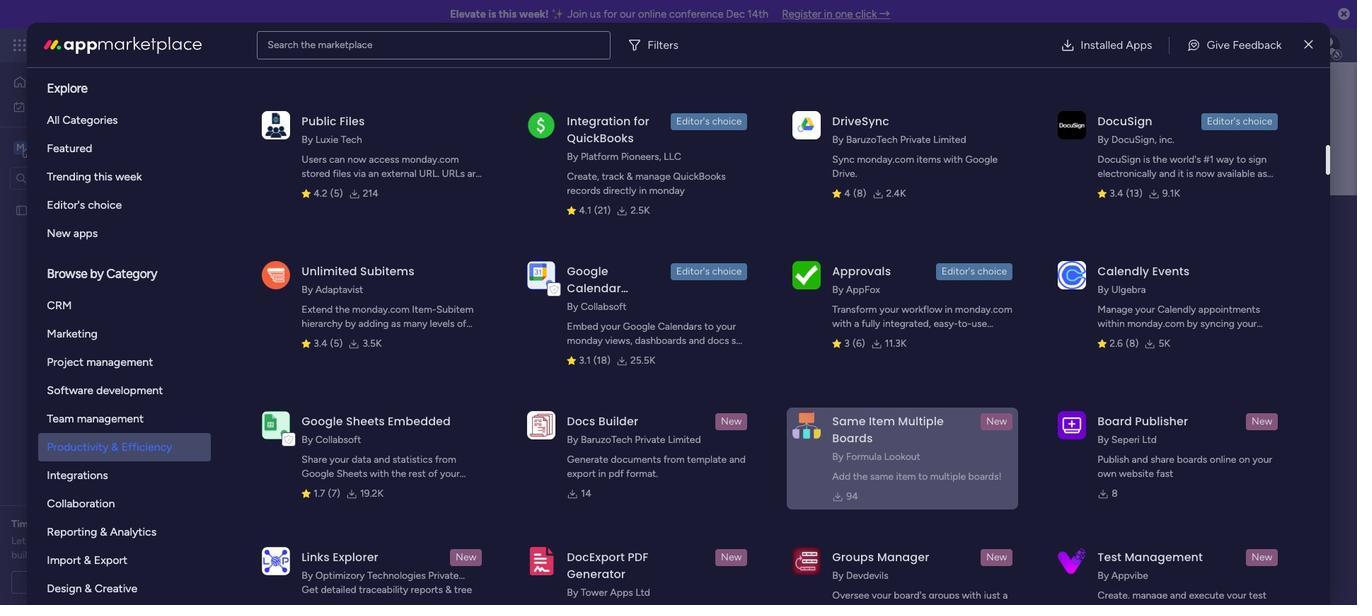 Task type: vqa. For each thing, say whether or not it's contained in the screenshot.


Task type: locate. For each thing, give the bounding box(es) containing it.
is down by docusign, inc.
[[1144, 154, 1150, 166]]

your up docs
[[716, 321, 736, 333]]

1 vertical spatial collabsoft
[[315, 434, 361, 446]]

google right items
[[966, 154, 998, 166]]

by left syncing on the bottom
[[1187, 318, 1198, 330]]

explore
[[47, 81, 88, 96]]

private up reports
[[428, 570, 459, 582]]

with left 'just'
[[962, 590, 982, 602]]

as down adding
[[368, 332, 378, 344]]

from inside share your data and statistics from google sheets with the rest of your company in monday!
[[435, 454, 456, 466]]

quickbooks down integration
[[567, 130, 634, 146]]

search
[[268, 39, 299, 51]]

1 docusign from the top
[[1098, 113, 1153, 130]]

the down inc.
[[1153, 154, 1168, 166]]

team management
[[47, 412, 144, 425]]

by inside by optimizory technologies private limited
[[302, 570, 313, 582]]

0 vertical spatial now
[[348, 154, 366, 166]]

urls
[[442, 168, 465, 180]]

0 vertical spatial review
[[833, 332, 862, 344]]

installed apps
[[1081, 38, 1152, 51]]

2 horizontal spatial as
[[1258, 168, 1267, 180]]

ltd down pdf
[[636, 587, 650, 599]]

is for the
[[1144, 154, 1150, 166]]

1 horizontal spatial is
[[1144, 154, 1150, 166]]

track
[[602, 171, 624, 183]]

your inside publish and share boards online on your own website fast
[[1253, 454, 1273, 466]]

1 vertical spatial boards
[[833, 430, 873, 447]]

your up clicks.
[[872, 590, 892, 602]]

our right us
[[620, 8, 636, 21]]

2 from from the left
[[664, 454, 685, 466]]

workspace down "are"
[[413, 200, 535, 232]]

monday
[[63, 37, 112, 53], [649, 185, 685, 197], [567, 335, 603, 347]]

meeting
[[98, 576, 134, 588]]

this left week!
[[499, 8, 517, 21]]

embedded inside google sheets embedded by collabsoft
[[388, 413, 451, 430]]

& inside "get detailed traceability reports & tree view of item links"
[[445, 584, 452, 596]]

boards down the recent
[[267, 319, 297, 331]]

by up get
[[302, 570, 313, 582]]

optimizory
[[315, 570, 365, 582]]

1 vertical spatial is
[[1144, 154, 1150, 166]]

2.6
[[1110, 338, 1123, 350]]

google inside share your data and statistics from google sheets with the rest of your company in monday!
[[302, 468, 334, 480]]

management
[[1125, 549, 1203, 565]]

3.4 for 3.4 (13)
[[1110, 188, 1124, 200]]

& for export
[[84, 553, 91, 567]]

monday.com inside docusign is the world's #1 way to sign electronically and it is now available as an easy to use monday.com app
[[1164, 182, 1221, 194]]

create, inside create, track & manage quickbooks records directly in monday
[[567, 171, 599, 183]]

browse by category
[[47, 266, 157, 282]]

format.
[[626, 468, 658, 480]]

by inside calendly events by ulgebra
[[1098, 284, 1109, 296]]

monday.com up to-
[[955, 304, 1013, 316]]

luxie
[[315, 134, 339, 146]]

on
[[1239, 454, 1250, 466]]

for inside time for an expert review let our experts review what you've built so far. free of charge
[[36, 518, 49, 530]]

boards right "share"
[[1177, 454, 1208, 466]]

use inside transform your workflow in monday.com with a fully integrated, easy-to-use review and approval tool.
[[972, 318, 987, 330]]

the inside docusign is the world's #1 way to sign electronically and it is now available as an easy to use monday.com app
[[1153, 154, 1168, 166]]

1 vertical spatial boards
[[1177, 454, 1208, 466]]

manage inside 'create, manage and execute your test cases'
[[1133, 590, 1168, 602]]

create, inside 'create, manage and execute your test cases'
[[1098, 590, 1130, 602]]

what
[[112, 535, 134, 547]]

by up oversee
[[833, 570, 844, 582]]

view
[[302, 598, 322, 605]]

1 horizontal spatial embedded
[[567, 297, 630, 314]]

data
[[352, 454, 371, 466]]

4.1
[[579, 205, 591, 217]]

sheets
[[346, 413, 385, 430], [337, 468, 367, 480]]

from inside generate documents from template and export in pdf format.
[[664, 454, 685, 466]]

drivesync
[[833, 113, 890, 130]]

workspace left embed on the bottom left of page
[[491, 319, 538, 331]]

in up the easy-
[[945, 304, 953, 316]]

(13)
[[1126, 188, 1143, 200]]

google up share
[[302, 413, 343, 430]]

apps marketplace image
[[44, 36, 202, 53]]

by up share
[[302, 434, 313, 446]]

online inside publish and share boards online on your own website fast
[[1210, 454, 1237, 466]]

main workspace
[[33, 140, 116, 154], [353, 200, 535, 232]]

select product image
[[13, 38, 27, 52]]

a inside oversee your board's groups with just a few clicks.
[[1003, 590, 1008, 602]]

new for groups manager
[[987, 551, 1007, 563]]

1 vertical spatial now
[[1196, 168, 1215, 180]]

1 vertical spatial main
[[353, 200, 408, 232]]

app logo image
[[262, 111, 290, 139], [528, 111, 556, 139], [793, 111, 821, 139], [1058, 111, 1087, 139], [262, 261, 290, 289], [528, 261, 556, 289], [793, 261, 821, 289], [1058, 261, 1087, 289], [262, 411, 290, 439], [528, 411, 556, 439], [793, 411, 821, 439], [1058, 411, 1087, 439], [262, 547, 290, 575], [528, 547, 556, 575], [793, 547, 821, 575], [1058, 547, 1087, 575]]

in left pdf
[[598, 468, 606, 480]]

2 horizontal spatial private
[[900, 134, 931, 146]]

join
[[568, 8, 588, 21]]

installed apps button
[[1050, 31, 1164, 59]]

item-
[[412, 304, 436, 316]]

collabsoft up data
[[315, 434, 361, 446]]

sign
[[1249, 154, 1267, 166]]

extend the monday.com item-subitem hierarchy by adding as many levels of child subitems as you need.
[[302, 304, 474, 344]]

0 vertical spatial an
[[368, 168, 379, 180]]

1 horizontal spatial ltd
[[1142, 434, 1157, 446]]

even
[[302, 182, 323, 194]]

a inside transform your workflow in monday.com with a fully integrated, easy-to-use review and approval tool.
[[854, 318, 859, 330]]

formula
[[846, 451, 882, 463]]

so inside embed your google calendars to your monday views, dashboards and docs so you're always in sync!
[[732, 335, 742, 347]]

is right elevate
[[489, 8, 496, 21]]

with inside share your data and statistics from google sheets with the rest of your company in monday!
[[370, 468, 389, 480]]

0 vertical spatial test
[[33, 204, 52, 216]]

2 horizontal spatial a
[[1003, 590, 1008, 602]]

in inside "users can now access monday.com stored files via an external url. urls are even usable in automations!"
[[356, 182, 364, 194]]

and inside docusign is the world's #1 way to sign electronically and it is now available as an easy to use monday.com app
[[1159, 168, 1176, 180]]

by inside the unlimited subitems by adaptavist
[[302, 284, 313, 296]]

execute
[[1189, 590, 1225, 602]]

use
[[1146, 182, 1161, 194], [972, 318, 987, 330]]

categories
[[62, 113, 118, 127]]

docusign for docusign
[[1098, 113, 1153, 130]]

0 vertical spatial online
[[638, 8, 667, 21]]

to up docs
[[704, 321, 714, 333]]

editor's up calendars
[[676, 265, 710, 277]]

our inside time for an expert review let our experts review what you've built so far. free of charge
[[28, 535, 43, 547]]

review inside transform your workflow in monday.com with a fully integrated, easy-to-use review and approval tool.
[[833, 332, 862, 344]]

recent
[[267, 285, 303, 299]]

collabsoft down the calendar
[[581, 301, 627, 313]]

an inside docusign is the world's #1 way to sign electronically and it is now available as an easy to use monday.com app
[[1098, 182, 1109, 194]]

monday.com up the 'url.' at the left top of page
[[402, 154, 459, 166]]

as down sign
[[1258, 168, 1267, 180]]

3.4 for 3.4 (5)
[[314, 338, 327, 350]]

limited for drivesync
[[933, 134, 967, 146]]

(5) for public
[[330, 188, 343, 200]]

embedded for sheets
[[388, 413, 451, 430]]

limited for by
[[302, 584, 335, 596]]

25.5k
[[631, 355, 656, 367]]

docusign up docusign,
[[1098, 113, 1153, 130]]

elevate is this week! ✨ join us for our online conference dec 14th
[[450, 8, 769, 21]]

1 vertical spatial item
[[337, 598, 356, 605]]

2.6 (8)
[[1110, 338, 1139, 350]]

& right track
[[627, 171, 633, 183]]

few
[[833, 604, 849, 605]]

time for an expert review let our experts review what you've built so far. free of charge
[[11, 518, 165, 561]]

by inside manage your calendly appointments within monday.com by syncing your calendly account with monday.com﻿
[[1187, 318, 1198, 330]]

as inside docusign is the world's #1 way to sign electronically and it is now available as an easy to use monday.com app
[[1258, 168, 1267, 180]]

and right data
[[374, 454, 390, 466]]

the right add
[[853, 471, 868, 483]]

share
[[302, 454, 327, 466]]

apps inside button
[[1126, 38, 1152, 51]]

and
[[1159, 168, 1176, 180], [300, 319, 316, 331], [864, 332, 880, 344], [689, 335, 705, 347], [374, 454, 390, 466], [729, 454, 746, 466], [1132, 454, 1148, 466], [1170, 590, 1187, 602]]

1 vertical spatial limited
[[668, 434, 701, 446]]

our
[[620, 8, 636, 21], [28, 535, 43, 547]]

editor's choice up llc
[[676, 115, 742, 127]]

dashboards up sync!
[[635, 335, 686, 347]]

the for search the marketplace
[[301, 39, 316, 51]]

google inside google sheets embedded by collabsoft
[[302, 413, 343, 430]]

the right search
[[301, 39, 316, 51]]

google sheets embedded by collabsoft
[[302, 413, 451, 446]]

groups
[[833, 549, 874, 565]]

0 vertical spatial so
[[732, 335, 742, 347]]

export
[[94, 553, 127, 567]]

1 vertical spatial for
[[634, 113, 649, 130]]

the for add the same item to multiple boards!
[[853, 471, 868, 483]]

limited up view
[[302, 584, 335, 596]]

(8) right 2.6
[[1126, 338, 1139, 350]]

of right free
[[85, 549, 94, 561]]

4.1 (21)
[[579, 205, 611, 217]]

work up all
[[47, 100, 69, 112]]

0 vertical spatial use
[[1146, 182, 1161, 194]]

calendly down within
[[1098, 332, 1136, 344]]

statistics
[[393, 454, 433, 466]]

docusign inside docusign is the world's #1 way to sign electronically and it is now available as an easy to use monday.com app
[[1098, 154, 1141, 166]]

1 horizontal spatial (8)
[[1126, 338, 1139, 350]]

0 horizontal spatial use
[[972, 318, 987, 330]]

and inside embed your google calendars to your monday views, dashboards and docs so you're always in sync!
[[689, 335, 705, 347]]

private inside by optimizory technologies private limited
[[428, 570, 459, 582]]

1 (5) from the top
[[330, 188, 343, 200]]

0 horizontal spatial test
[[33, 204, 52, 216]]

1 vertical spatial management
[[86, 355, 153, 369]]

a for groups manager
[[1003, 590, 1008, 602]]

editor's up way
[[1207, 115, 1241, 127]]

0 vertical spatial private
[[900, 134, 931, 146]]

google up views,
[[623, 321, 655, 333]]

0 vertical spatial limited
[[933, 134, 967, 146]]

by left docusign,
[[1098, 134, 1109, 146]]

users
[[302, 154, 327, 166]]

embedded for calendar
[[567, 297, 630, 314]]

filters button
[[622, 31, 690, 59]]

for for integration for quickbooks
[[634, 113, 649, 130]]

apps
[[1126, 38, 1152, 51], [610, 587, 633, 599]]

sync
[[833, 154, 855, 166]]

brad klo image
[[1318, 34, 1340, 57]]

register
[[782, 8, 822, 21]]

& for creative
[[85, 582, 92, 595]]

pdf
[[609, 468, 624, 480]]

0 vertical spatial apps
[[1126, 38, 1152, 51]]

0 horizontal spatial so
[[33, 549, 44, 561]]

create, manage and execute your test cases
[[1098, 590, 1267, 605]]

1 vertical spatial ltd
[[636, 587, 650, 599]]

your left test
[[1227, 590, 1247, 602]]

1 from from the left
[[435, 454, 456, 466]]

review down transform
[[833, 332, 862, 344]]

0 horizontal spatial collabsoft
[[315, 434, 361, 446]]

1 horizontal spatial collabsoft
[[581, 301, 627, 313]]

app logo image for oversee your board's groups with just a few clicks.
[[793, 547, 821, 575]]

monday.com inside transform your workflow in monday.com with a fully integrated, easy-to-use review and approval tool.
[[955, 304, 1013, 316]]

(8) for events
[[1126, 338, 1139, 350]]

dapulse x slim image
[[1305, 36, 1313, 53]]

sheets inside google sheets embedded by collabsoft
[[346, 413, 385, 430]]

2 horizontal spatial an
[[1098, 182, 1109, 194]]

test inside list box
[[33, 204, 52, 216]]

1 vertical spatial as
[[391, 318, 401, 330]]

editor's for approvals
[[942, 265, 975, 277]]

monday down embed on the bottom left of page
[[567, 335, 603, 347]]

new for links explorer
[[456, 551, 477, 563]]

0 vertical spatial a
[[854, 318, 859, 330]]

boards up extend
[[306, 285, 340, 299]]

by left appvibe
[[1098, 570, 1109, 582]]

main workspace down urls
[[353, 200, 535, 232]]

1 horizontal spatial so
[[732, 335, 742, 347]]

0 vertical spatial item
[[896, 471, 916, 483]]

1 vertical spatial online
[[1210, 454, 1237, 466]]

your inside oversee your board's groups with just a few clicks.
[[872, 590, 892, 602]]

boards down same
[[833, 430, 873, 447]]

1 horizontal spatial from
[[664, 454, 685, 466]]

0 horizontal spatial work
[[47, 100, 69, 112]]

google inside embed your google calendars to your monday views, dashboards and docs so you're always in sync!
[[623, 321, 655, 333]]

2 horizontal spatial this
[[499, 8, 517, 21]]

your up integrated,
[[880, 304, 899, 316]]

for inside integration for quickbooks
[[634, 113, 649, 130]]

adding
[[359, 318, 389, 330]]

option
[[0, 197, 180, 200]]

1 horizontal spatial dashboards
[[635, 335, 686, 347]]

19.2k
[[360, 488, 384, 500]]

editor's up workflow at the right of the page
[[942, 265, 975, 277]]

a inside button
[[90, 576, 95, 588]]

time
[[11, 518, 34, 530]]

editor's
[[676, 115, 710, 127], [1207, 115, 1241, 127], [47, 198, 85, 212], [676, 265, 710, 277], [942, 265, 975, 277]]

boards inside publish and share boards online on your own website fast
[[1177, 454, 1208, 466]]

0 horizontal spatial main
[[33, 140, 57, 154]]

private inside drivesync by baruzotech private limited
[[900, 134, 931, 146]]

monday.com inside extend the monday.com item-subitem hierarchy by adding as many levels of child subitems as you need.
[[352, 304, 410, 316]]

by right browse
[[90, 266, 104, 282]]

an right via
[[368, 168, 379, 180]]

design
[[47, 582, 82, 595]]

main inside workspace selection element
[[33, 140, 57, 154]]

0 horizontal spatial is
[[489, 8, 496, 21]]

choice for google calendar embedded
[[712, 265, 742, 277]]

1 vertical spatial test
[[1098, 549, 1122, 565]]

1 horizontal spatial test
[[1098, 549, 1122, 565]]

0 vertical spatial management
[[143, 37, 220, 53]]

private for drivesync
[[900, 134, 931, 146]]

0 vertical spatial docusign
[[1098, 113, 1153, 130]]

1 vertical spatial create,
[[1098, 590, 1130, 602]]

monday.com up adding
[[352, 304, 410, 316]]

2 horizontal spatial monday
[[649, 185, 685, 197]]

same item multiple boards
[[833, 413, 944, 447]]

editor's for integration for quickbooks
[[676, 115, 710, 127]]

0 vertical spatial (8)
[[854, 188, 867, 200]]

home
[[33, 76, 60, 88]]

editor's choice for integration for quickbooks
[[676, 115, 742, 127]]

0 vertical spatial dashboards
[[319, 319, 370, 331]]

1 vertical spatial (8)
[[1126, 338, 1139, 350]]

the for extend the monday.com item-subitem hierarchy by adding as many levels of child subitems as you need.
[[335, 304, 350, 316]]

in up 2.5k
[[639, 185, 647, 197]]

as left many
[[391, 318, 401, 330]]

(5) down hierarchy
[[330, 338, 343, 350]]

online up filters dropdown button
[[638, 8, 667, 21]]

directly
[[603, 185, 637, 197]]

manage down pioneers, in the top left of the page
[[635, 171, 671, 183]]

test right public board image
[[33, 204, 52, 216]]

editor's choice up to-
[[942, 265, 1007, 277]]

ltd
[[1142, 434, 1157, 446], [636, 587, 650, 599]]

0 vertical spatial sheets
[[346, 413, 385, 430]]

0 vertical spatial you
[[373, 319, 389, 331]]

2 horizontal spatial is
[[1187, 168, 1194, 180]]

0 horizontal spatial from
[[435, 454, 456, 466]]

0 horizontal spatial this
[[94, 170, 113, 183]]

0 horizontal spatial create,
[[567, 171, 599, 183]]

0 horizontal spatial (8)
[[854, 188, 867, 200]]

(8) right the '4'
[[854, 188, 867, 200]]

drivesync by baruzotech private limited
[[833, 113, 967, 146]]

2 vertical spatial limited
[[302, 584, 335, 596]]

in down subitem
[[462, 319, 470, 331]]

work for my
[[47, 100, 69, 112]]

baruzotech down drivesync
[[846, 134, 898, 146]]

with down transform
[[833, 318, 852, 330]]

by inside extend the monday.com item-subitem hierarchy by adding as many levels of child subitems as you need.
[[345, 318, 356, 330]]

1 vertical spatial monday
[[649, 185, 685, 197]]

and inside share your data and statistics from google sheets with the rest of your company in monday!
[[374, 454, 390, 466]]

(18)
[[594, 355, 611, 367]]

0 horizontal spatial quickbooks
[[567, 130, 634, 146]]

monday up home button
[[63, 37, 112, 53]]

0 vertical spatial our
[[620, 8, 636, 21]]

&
[[627, 171, 633, 183], [111, 440, 119, 454], [100, 525, 107, 539], [84, 553, 91, 567], [85, 582, 92, 595], [445, 584, 452, 596]]

11.3k
[[885, 338, 907, 350]]

limited inside drivesync by baruzotech private limited
[[933, 134, 967, 146]]

docusign is the world's #1 way to sign electronically and it is now available as an easy to use monday.com app
[[1098, 154, 1267, 194]]

9.1k
[[1163, 188, 1180, 200]]

invite members image
[[1171, 38, 1185, 52]]

the inside share your data and statistics from google sheets with the rest of your company in monday!
[[392, 468, 406, 480]]

management for project management
[[86, 355, 153, 369]]

0 vertical spatial calendly
[[1098, 263, 1150, 280]]

plans
[[267, 39, 290, 51]]

your inside transform your workflow in monday.com with a fully integrated, easy-to-use review and approval tool.
[[880, 304, 899, 316]]

this down subitem
[[472, 319, 488, 331]]

ulgebra
[[1112, 284, 1146, 296]]

in inside create, track & manage quickbooks records directly in monday
[[639, 185, 647, 197]]

0 vertical spatial is
[[489, 8, 496, 21]]

1 vertical spatial docusign
[[1098, 154, 1141, 166]]

your down ulgebra on the right of page
[[1136, 304, 1155, 316]]

with up monday!
[[370, 468, 389, 480]]

for right time
[[36, 518, 49, 530]]

0 vertical spatial create,
[[567, 171, 599, 183]]

2 horizontal spatial limited
[[933, 134, 967, 146]]

google inside sync monday.com items with google drive.
[[966, 154, 998, 166]]

to right "easy" on the top right
[[1134, 182, 1143, 194]]

1 horizontal spatial boards
[[1177, 454, 1208, 466]]

choice for docusign
[[1243, 115, 1273, 127]]

generate documents from template and export in pdf format.
[[567, 454, 746, 480]]

2 (5) from the top
[[330, 338, 343, 350]]

app logo image for manage your calendly appointments within monday.com by syncing your calendly account with monday.com﻿
[[1058, 261, 1087, 289]]

now up via
[[348, 154, 366, 166]]

by appvibe
[[1098, 570, 1149, 582]]

app logo image for transform your workflow in monday.com with a fully integrated, easy-to-use review and approval tool.
[[793, 261, 821, 289]]

sheets up data
[[346, 413, 385, 430]]

new for same item multiple boards
[[987, 415, 1007, 427]]

with right 5k
[[1178, 332, 1197, 344]]

search everything image
[[1237, 38, 1251, 52]]

usable
[[325, 182, 354, 194]]

1 horizontal spatial a
[[854, 318, 859, 330]]

all categories
[[47, 113, 118, 127]]

inbox image
[[1140, 38, 1154, 52]]

in inside share your data and statistics from google sheets with the rest of your company in monday!
[[345, 482, 353, 494]]

new apps
[[47, 226, 98, 240]]

apps right tower
[[610, 587, 633, 599]]

multiple
[[930, 471, 966, 483]]

2 vertical spatial calendly
[[1098, 332, 1136, 344]]

(8)
[[854, 188, 867, 200], [1126, 338, 1139, 350]]

app logo image for publish and share boards online on your own website fast
[[1058, 411, 1087, 439]]

0 vertical spatial (5)
[[330, 188, 343, 200]]

dashboards inside embed your google calendars to your monday views, dashboards and docs so you're always in sync!
[[635, 335, 686, 347]]

& right design
[[85, 582, 92, 595]]

the inside extend the monday.com item-subitem hierarchy by adding as many levels of child subitems as you need.
[[335, 304, 350, 316]]

quickbooks inside integration for quickbooks
[[567, 130, 634, 146]]

0 vertical spatial 3.4
[[1110, 188, 1124, 200]]

1 horizontal spatial apps
[[1126, 38, 1152, 51]]

1 horizontal spatial online
[[1210, 454, 1237, 466]]

(5) right 4.2 in the left top of the page
[[330, 188, 343, 200]]

in right (7) at the bottom left
[[345, 482, 353, 494]]

0 vertical spatial quickbooks
[[567, 130, 634, 146]]

0 vertical spatial as
[[1258, 168, 1267, 180]]

0 horizontal spatial 3.4
[[314, 338, 327, 350]]

and down fully
[[864, 332, 880, 344]]

recently
[[423, 319, 459, 331]]

limited inside by optimizory technologies private limited
[[302, 584, 335, 596]]

monday up 2.5k
[[649, 185, 685, 197]]

editor's for docusign
[[1207, 115, 1241, 127]]

& inside create, track & manage quickbooks records directly in monday
[[627, 171, 633, 183]]

as
[[1258, 168, 1267, 180], [391, 318, 401, 330], [368, 332, 378, 344]]

2 docusign from the top
[[1098, 154, 1141, 166]]

app logo image for get detailed traceability reports & tree view of item links
[[262, 547, 290, 575]]

1 vertical spatial an
[[1098, 182, 1109, 194]]

& left what
[[100, 525, 107, 539]]

see plans button
[[228, 35, 297, 56]]

in inside embed your google calendars to your monday views, dashboards and docs so you're always in sync!
[[629, 349, 636, 361]]

2 vertical spatial is
[[1187, 168, 1194, 180]]

calendly up ulgebra on the right of page
[[1098, 263, 1150, 280]]

item inside "get detailed traceability reports & tree view of item links"
[[337, 598, 356, 605]]

0 vertical spatial monday
[[63, 37, 112, 53]]

stored
[[302, 168, 330, 180]]

management for team management
[[77, 412, 144, 425]]

choice for integration for quickbooks
[[712, 115, 742, 127]]

0 horizontal spatial now
[[348, 154, 366, 166]]

editor's choice up way
[[1207, 115, 1273, 127]]

boards
[[306, 285, 340, 299], [1177, 454, 1208, 466]]

an inside "users can now access monday.com stored files via an external url. urls are even usable in automations!"
[[368, 168, 379, 180]]

oversee
[[833, 590, 869, 602]]

in down via
[[356, 182, 364, 194]]

1 vertical spatial dashboards
[[635, 335, 686, 347]]

monday inside create, track & manage quickbooks records directly in monday
[[649, 185, 685, 197]]

limited up template
[[668, 434, 701, 446]]

3.4 down hierarchy
[[314, 338, 327, 350]]

(5) for unlimited
[[330, 338, 343, 350]]

with inside manage your calendly appointments within monday.com by syncing your calendly account with monday.com﻿
[[1178, 332, 1197, 344]]

by up the sync
[[833, 134, 844, 146]]

create, up records
[[567, 171, 599, 183]]

work inside button
[[47, 100, 69, 112]]

and left execute
[[1170, 590, 1187, 602]]

ltd down board publisher
[[1142, 434, 1157, 446]]

by left luxie
[[302, 134, 313, 146]]

test management
[[1098, 549, 1203, 565]]

1 horizontal spatial baruzotech
[[846, 134, 898, 146]]

board publisher
[[1098, 413, 1188, 430]]

1 horizontal spatial create,
[[1098, 590, 1130, 602]]

our right let
[[28, 535, 43, 547]]



Task type: describe. For each thing, give the bounding box(es) containing it.
with inside transform your workflow in monday.com with a fully integrated, easy-to-use review and approval tool.
[[833, 318, 852, 330]]

manage
[[1098, 304, 1133, 316]]

and inside transform your workflow in monday.com with a fully integrated, easy-to-use review and approval tool.
[[864, 332, 880, 344]]

links explorer
[[302, 549, 379, 565]]

rest
[[409, 468, 426, 480]]

0 vertical spatial boards
[[306, 285, 340, 299]]

as for sign
[[1258, 168, 1267, 180]]

hierarchy
[[302, 318, 343, 330]]

your down appointments
[[1237, 318, 1257, 330]]

app logo image for add the same item to multiple boards!
[[793, 411, 821, 439]]

app logo image for users can now access monday.com stored files via an external url. urls are even usable in automations!
[[262, 111, 290, 139]]

1 horizontal spatial this
[[472, 319, 488, 331]]

by platform pioneers, llc
[[567, 151, 681, 163]]

monday work management
[[63, 37, 220, 53]]

and inside publish and share boards online on your own website fast
[[1132, 454, 1148, 466]]

is for this
[[489, 8, 496, 21]]

main workspace inside workspace selection element
[[33, 140, 116, 154]]

by for calendly events
[[1187, 318, 1198, 330]]

by left tower
[[567, 587, 578, 599]]

editor's choice up apps
[[47, 198, 122, 212]]

monday.com inside manage your calendly appointments within monday.com by syncing your calendly account with monday.com﻿
[[1128, 318, 1185, 330]]

new for board publisher
[[1252, 415, 1273, 427]]

company
[[302, 482, 343, 494]]

by inside public files by luxie tech
[[302, 134, 313, 146]]

1 vertical spatial private
[[635, 434, 666, 446]]

approvals
[[833, 263, 891, 280]]

by inside drivesync by baruzotech private limited
[[833, 134, 844, 146]]

technologies
[[367, 570, 426, 582]]

child
[[302, 332, 323, 344]]

easy
[[1111, 182, 1131, 194]]

4.2 (5)
[[314, 188, 343, 200]]

app logo image for generate documents from template and export in pdf format.
[[528, 411, 556, 439]]

0 horizontal spatial by
[[90, 266, 104, 282]]

traceability
[[359, 584, 408, 596]]

add the same item to multiple boards!
[[833, 471, 1002, 483]]

users can now access monday.com stored files via an external url. urls are even usable in automations!
[[302, 154, 481, 194]]

workspace image
[[13, 140, 28, 155]]

manager
[[877, 549, 930, 565]]

collaboration
[[47, 497, 115, 510]]

new for docexport pdf generator
[[721, 551, 742, 563]]

my work
[[31, 100, 69, 112]]

workspace selection element
[[13, 139, 118, 157]]

1 horizontal spatial our
[[620, 8, 636, 21]]

3.4 (13)
[[1110, 188, 1143, 200]]

home button
[[8, 71, 152, 93]]

by left platform
[[567, 151, 578, 163]]

1 horizontal spatial main workspace
[[353, 200, 535, 232]]

always
[[596, 349, 626, 361]]

& for efficiency
[[111, 440, 119, 454]]

productivity & efficiency
[[47, 440, 172, 454]]

to left the multiple
[[919, 471, 928, 483]]

manage inside create, track & manage quickbooks records directly in monday
[[635, 171, 671, 183]]

& for analytics
[[100, 525, 107, 539]]

by docusign, inc.
[[1098, 134, 1175, 146]]

give
[[1207, 38, 1230, 51]]

boards inside same item multiple boards
[[833, 430, 873, 447]]

private for by
[[428, 570, 459, 582]]

(8) for by
[[854, 188, 867, 200]]

week
[[115, 170, 142, 183]]

m
[[16, 141, 25, 153]]

(21)
[[594, 205, 611, 217]]

test list box
[[0, 195, 180, 413]]

notifications image
[[1109, 38, 1123, 52]]

public board image
[[15, 203, 28, 217]]

Search in workspace field
[[30, 170, 118, 186]]

for for time for an expert review let our experts review what you've built so far. free of charge
[[36, 518, 49, 530]]

members
[[357, 285, 405, 299]]

0 horizontal spatial ltd
[[636, 587, 650, 599]]

url.
[[419, 168, 440, 180]]

0 vertical spatial collabsoft
[[581, 301, 627, 313]]

monday.com inside sync monday.com items with google drive.
[[857, 154, 914, 166]]

create, track & manage quickbooks records directly in monday
[[567, 171, 726, 197]]

0 vertical spatial ltd
[[1142, 434, 1157, 446]]

with inside oversee your board's groups with just a few clicks.
[[962, 590, 982, 602]]

your right rest
[[440, 468, 460, 480]]

workflow
[[902, 304, 943, 316]]

manage your calendly appointments within monday.com by syncing your calendly account with monday.com﻿
[[1098, 304, 1261, 344]]

by down board
[[1098, 434, 1109, 446]]

reporting & analytics
[[47, 525, 157, 539]]

and inside generate documents from template and export in pdf format.
[[729, 454, 746, 466]]

of inside extend the monday.com item-subitem hierarchy by adding as many levels of child subitems as you need.
[[457, 318, 467, 330]]

1 horizontal spatial as
[[391, 318, 401, 330]]

by devdevils
[[833, 570, 889, 582]]

appfox
[[846, 284, 880, 296]]

app logo image for docusign is the world's #1 way to sign electronically and it is now available as an easy to use monday.com app
[[1058, 111, 1087, 139]]

by up add
[[833, 451, 844, 463]]

design & creative
[[47, 582, 137, 595]]

own
[[1098, 468, 1117, 480]]

export
[[567, 468, 596, 480]]

0 horizontal spatial online
[[638, 8, 667, 21]]

quickbooks inside create, track & manage quickbooks records directly in monday
[[673, 171, 726, 183]]

groups manager
[[833, 549, 930, 565]]

test for test management
[[1098, 549, 1122, 565]]

by inside google sheets embedded by collabsoft
[[302, 434, 313, 446]]

3.1 (18)
[[579, 355, 611, 367]]

in inside generate documents from template and export in pdf format.
[[598, 468, 606, 480]]

monday.com inside "users can now access monday.com stored files via an external url. urls are even usable in automations!"
[[402, 154, 459, 166]]

baruzotech inside drivesync by baruzotech private limited
[[846, 134, 898, 146]]

by left appfox
[[833, 284, 844, 296]]

share your data and statistics from google sheets with the rest of your company in monday!
[[302, 454, 460, 494]]

app logo image for create, manage and execute your test cases
[[1058, 547, 1087, 575]]

app logo image for extend the monday.com item-subitem hierarchy by adding as many levels of child subitems as you need.
[[262, 261, 290, 289]]

by optimizory technologies private limited
[[302, 570, 459, 596]]

cases
[[1098, 604, 1123, 605]]

app logo image for create, track & manage quickbooks records directly in monday
[[528, 111, 556, 139]]

way
[[1217, 154, 1234, 166]]

installed
[[1081, 38, 1123, 51]]

of inside time for an expert review let our experts review what you've built so far. free of charge
[[85, 549, 94, 561]]

create, for integration for quickbooks
[[567, 171, 599, 183]]

featured
[[47, 142, 92, 155]]

sheets inside share your data and statistics from google sheets with the rest of your company in monday!
[[337, 468, 367, 480]]

by collabsoft
[[567, 301, 627, 313]]

you inside extend the monday.com item-subitem hierarchy by adding as many levels of child subitems as you need.
[[380, 332, 397, 344]]

a for approvals
[[854, 318, 859, 330]]

0 horizontal spatial apps
[[610, 587, 633, 599]]

so inside time for an expert review let our experts review what you've built so far. free of charge
[[33, 549, 44, 561]]

in inside transform your workflow in monday.com with a fully integrated, easy-to-use review and approval tool.
[[945, 304, 953, 316]]

marketing
[[47, 327, 98, 340]]

in left one
[[824, 8, 833, 21]]

your inside 'create, manage and execute your test cases'
[[1227, 590, 1247, 602]]

as for adding
[[368, 332, 378, 344]]

2.4k
[[886, 188, 906, 200]]

1 vertical spatial review
[[97, 518, 128, 530]]

seperi
[[1112, 434, 1140, 446]]

an inside time for an expert review let our experts review what you've built so far. free of charge
[[52, 518, 63, 530]]

create, for test management
[[1098, 590, 1130, 602]]

new for docs builder
[[721, 415, 742, 427]]

1 horizontal spatial limited
[[668, 434, 701, 446]]

via
[[353, 168, 366, 180]]

software development
[[47, 384, 163, 397]]

recent boards
[[267, 285, 340, 299]]

2.5k
[[631, 205, 650, 217]]

register in one click → link
[[782, 8, 890, 21]]

Main workspace field
[[350, 200, 1300, 232]]

collabsoft inside google sheets embedded by collabsoft
[[315, 434, 361, 446]]

to up available
[[1237, 154, 1246, 166]]

of inside share your data and statistics from google sheets with the rest of your company in monday!
[[428, 468, 438, 480]]

by for unlimited subitems
[[345, 318, 356, 330]]

1 vertical spatial calendly
[[1158, 304, 1196, 316]]

transform
[[833, 304, 877, 316]]

trending
[[47, 170, 91, 183]]

editor's for google calendar embedded
[[676, 265, 710, 277]]

editor's choice for docusign
[[1207, 115, 1273, 127]]

0 horizontal spatial dashboards
[[319, 319, 370, 331]]

of inside "get detailed traceability reports & tree view of item links"
[[325, 598, 334, 605]]

editor's down search in workspace field
[[47, 198, 85, 212]]

feedback
[[1233, 38, 1282, 51]]

work for monday
[[114, 37, 140, 53]]

by baruzotech private limited
[[567, 434, 701, 446]]

unlimited subitems by adaptavist
[[302, 263, 415, 296]]

0 vertical spatial boards
[[267, 319, 297, 331]]

your up views,
[[601, 321, 621, 333]]

one
[[835, 8, 853, 21]]

many
[[403, 318, 428, 330]]

2 vertical spatial workspace
[[491, 319, 538, 331]]

by down docs
[[567, 434, 578, 446]]

now inside docusign is the world's #1 way to sign electronically and it is now available as an easy to use monday.com app
[[1196, 168, 1215, 180]]

1 vertical spatial workspace
[[413, 200, 535, 232]]

records
[[567, 185, 601, 197]]

#1
[[1204, 154, 1214, 166]]

calendly inside calendly events by ulgebra
[[1098, 263, 1150, 280]]

board's
[[894, 590, 926, 602]]

and up the child
[[300, 319, 316, 331]]

with inside sync monday.com items with google drive.
[[944, 154, 963, 166]]

(7)
[[328, 488, 340, 500]]

website
[[1119, 468, 1154, 480]]

editor's choice for google calendar embedded
[[676, 265, 742, 277]]

docs builder
[[567, 413, 639, 430]]

1 vertical spatial this
[[94, 170, 113, 183]]

docusign for docusign is the world's #1 way to sign electronically and it is now available as an easy to use monday.com app
[[1098, 154, 1141, 166]]

1 horizontal spatial for
[[604, 8, 617, 21]]

0 vertical spatial workspace
[[60, 140, 116, 154]]

docs
[[567, 413, 596, 430]]

now inside "users can now access monday.com stored files via an external url. urls are even usable in automations!"
[[348, 154, 366, 166]]

publisher
[[1135, 413, 1188, 430]]

editor's choice for approvals
[[942, 265, 1007, 277]]

fast
[[1157, 468, 1174, 480]]

choice for approvals
[[978, 265, 1007, 277]]

2 vertical spatial review
[[81, 535, 110, 547]]

same
[[870, 471, 894, 483]]

monday inside embed your google calendars to your monday views, dashboards and docs so you're always in sync!
[[567, 335, 603, 347]]

to-
[[958, 318, 972, 330]]

google inside google calendar embedded
[[567, 263, 608, 280]]

new for test management
[[1252, 551, 1273, 563]]

use inside docusign is the world's #1 way to sign electronically and it is now available as an easy to use monday.com app
[[1146, 182, 1161, 194]]

0 vertical spatial this
[[499, 8, 517, 21]]

apps image
[[1202, 38, 1217, 52]]

subitems
[[360, 263, 415, 280]]

lookout
[[884, 451, 921, 463]]

test for test
[[33, 204, 52, 216]]

help image
[[1268, 38, 1282, 52]]

integration for quickbooks
[[567, 113, 649, 146]]

to inside embed your google calendars to your monday views, dashboards and docs so you're always in sync!
[[704, 321, 714, 333]]

your left data
[[330, 454, 349, 466]]

1 horizontal spatial main
[[353, 200, 408, 232]]

1 vertical spatial baruzotech
[[581, 434, 633, 446]]

board
[[1098, 413, 1132, 430]]

app logo image for sync monday.com items with google drive.
[[793, 111, 821, 139]]

just
[[984, 590, 1001, 602]]

subitem
[[436, 304, 474, 316]]

explorer
[[333, 549, 379, 565]]

by up embed on the bottom left of page
[[567, 301, 578, 313]]

and inside 'create, manage and execute your test cases'
[[1170, 590, 1187, 602]]

1.7 (7)
[[314, 488, 340, 500]]



